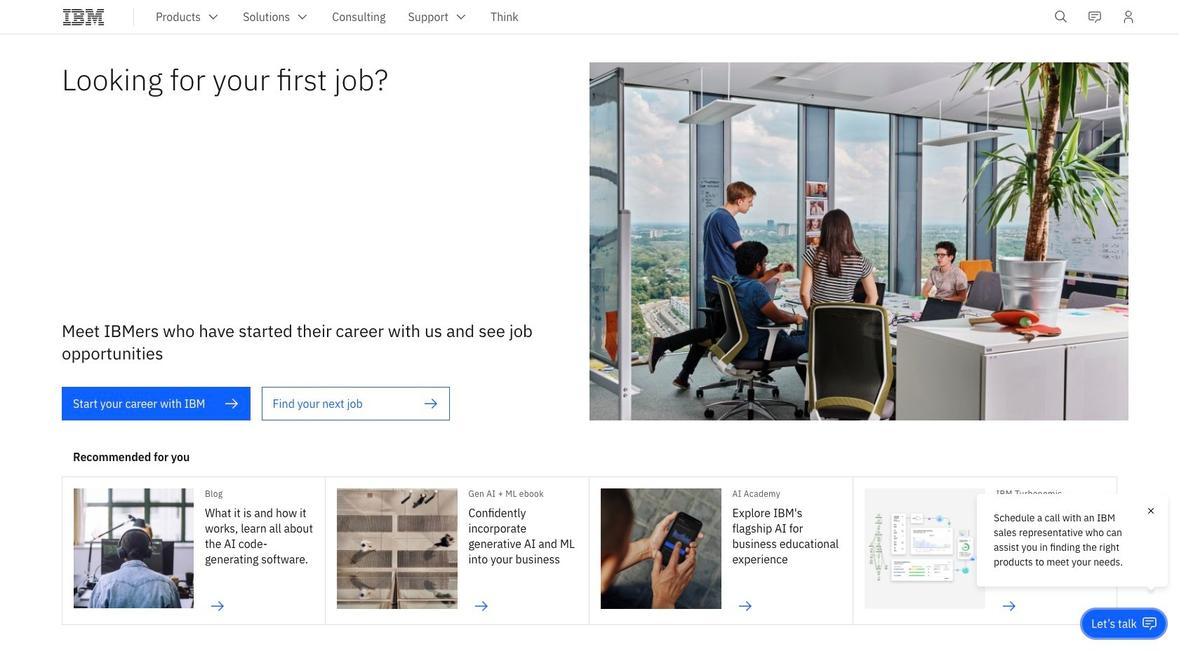 Task type: locate. For each thing, give the bounding box(es) containing it.
close image
[[1145, 506, 1157, 517]]



Task type: describe. For each thing, give the bounding box(es) containing it.
let's talk element
[[1092, 617, 1137, 632]]



